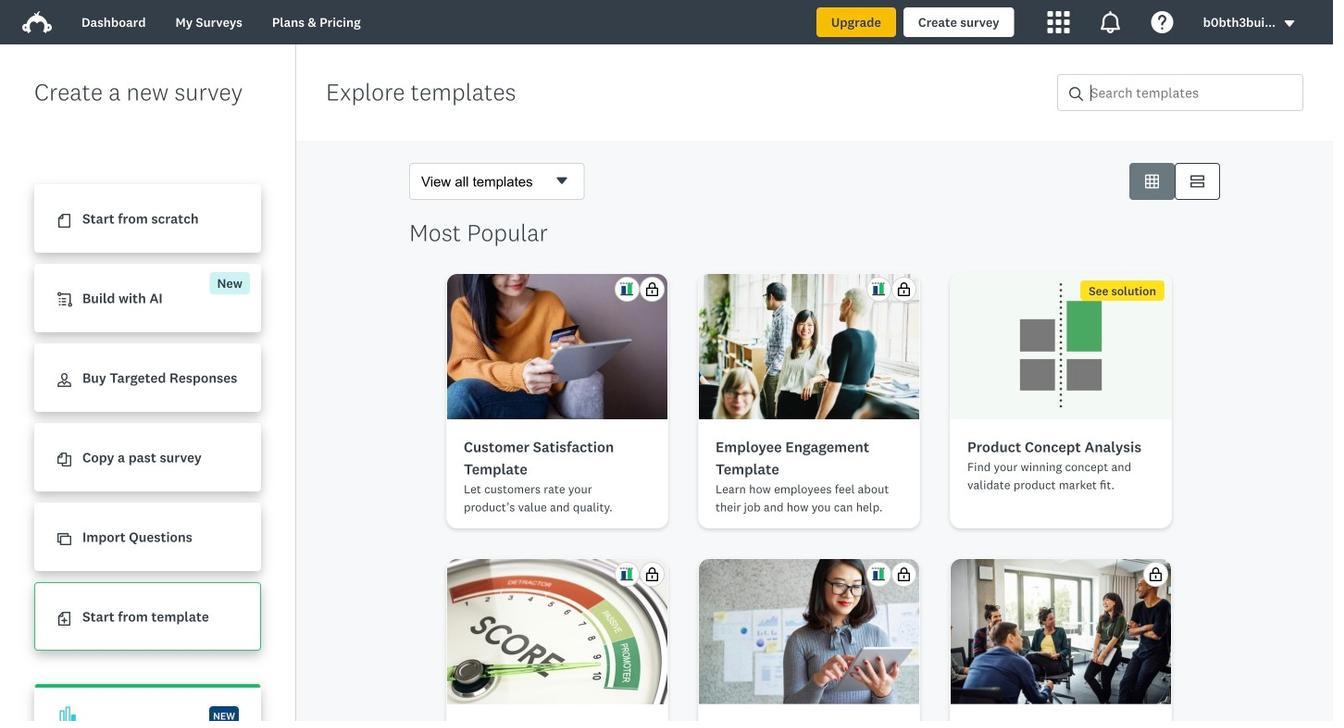 Task type: vqa. For each thing, say whether or not it's contained in the screenshot.
User "image"
yes



Task type: describe. For each thing, give the bounding box(es) containing it.
2 brand logo image from the top
[[22, 11, 52, 33]]

lock image for net promoter® score (nps) template image on the bottom
[[645, 568, 659, 582]]

user image
[[57, 373, 71, 387]]

employee engagement template image
[[699, 274, 920, 420]]

clone image
[[57, 533, 71, 547]]

net promoter® score (nps) template image
[[447, 559, 668, 705]]

product concept analysis image
[[951, 274, 1171, 420]]

documentclone image
[[57, 453, 71, 467]]

customer satisfaction template image
[[447, 274, 668, 420]]

documentplus image
[[57, 612, 71, 626]]

lock image for software and app customer feedback with nps® image
[[897, 568, 911, 582]]

lock image for customer satisfaction template image
[[645, 282, 659, 296]]

surveymonkey-paradigm belonging and inclusion template image
[[951, 559, 1171, 705]]

software and app customer feedback with nps® image
[[699, 559, 920, 705]]

search image
[[1070, 87, 1084, 101]]



Task type: locate. For each thing, give the bounding box(es) containing it.
2 horizontal spatial lock image
[[1149, 568, 1163, 582]]

lock image for employee engagement template "image"
[[897, 282, 911, 296]]

help icon image
[[1152, 11, 1174, 33]]

Search templates field
[[1084, 75, 1303, 110]]

0 horizontal spatial lock image
[[645, 282, 659, 296]]

lock image
[[645, 568, 659, 582], [897, 568, 911, 582]]

lock image
[[645, 282, 659, 296], [897, 282, 911, 296], [1149, 568, 1163, 582]]

1 horizontal spatial lock image
[[897, 568, 911, 582]]

document image
[[57, 214, 71, 228]]

0 horizontal spatial lock image
[[645, 568, 659, 582]]

1 brand logo image from the top
[[22, 7, 52, 37]]

grid image
[[1146, 175, 1159, 188]]

textboxmultiple image
[[1191, 175, 1205, 188]]

1 horizontal spatial lock image
[[897, 282, 911, 296]]

2 lock image from the left
[[897, 568, 911, 582]]

dropdown arrow icon image
[[1284, 17, 1297, 30], [1285, 20, 1295, 27]]

1 lock image from the left
[[645, 568, 659, 582]]

brand logo image
[[22, 7, 52, 37], [22, 11, 52, 33]]

products icon image
[[1048, 11, 1070, 33], [1048, 11, 1070, 33]]

notification center icon image
[[1100, 11, 1122, 33]]



